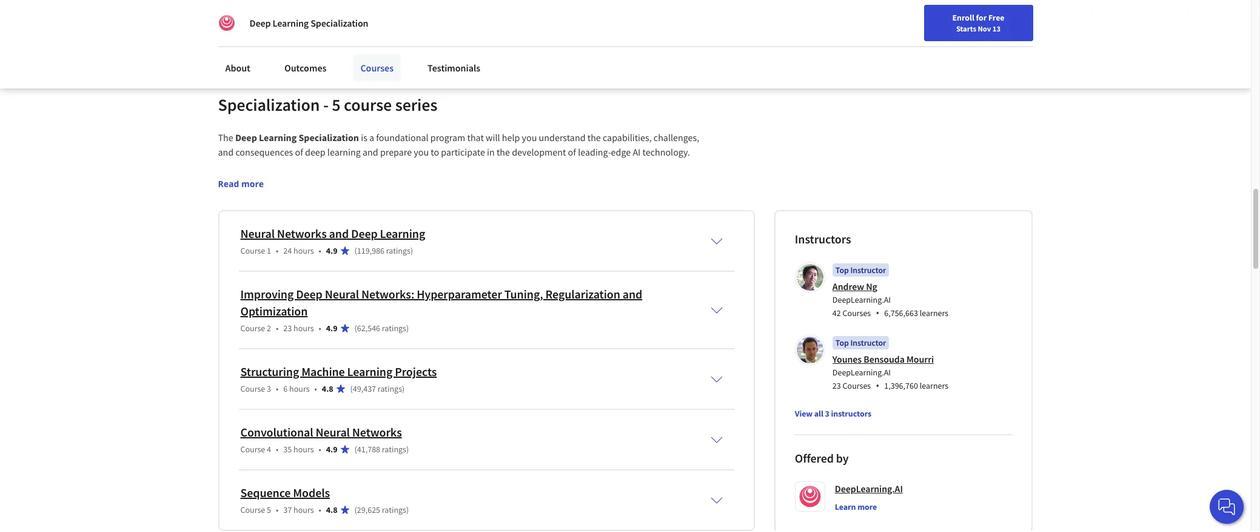 Task type: vqa. For each thing, say whether or not it's contained in the screenshot.


Task type: locate. For each thing, give the bounding box(es) containing it.
1 horizontal spatial networks
[[352, 425, 402, 440]]

• left the 6
[[276, 384, 279, 395]]

read more button
[[218, 178, 264, 190]]

ratings for projects
[[378, 384, 402, 395]]

courses up course on the top left of page
[[360, 62, 394, 74]]

view all 3 instructors button
[[795, 408, 872, 420]]

24
[[283, 246, 292, 256]]

top
[[836, 265, 849, 276], [836, 338, 849, 349]]

top up andrew
[[836, 265, 849, 276]]

outcomes
[[284, 62, 327, 74]]

top inside top instructor andrew ng deeplearning.ai 42 courses • 6,756,663 learners
[[836, 265, 849, 276]]

ratings for networks:
[[382, 323, 406, 334]]

learn more
[[835, 502, 877, 513]]

3 right all
[[825, 409, 830, 420]]

49,437
[[353, 384, 376, 395]]

41,788
[[357, 444, 380, 455]]

course
[[240, 246, 265, 256], [240, 323, 265, 334], [240, 384, 265, 395], [240, 444, 265, 455], [240, 505, 265, 516]]

course 2 • 23 hours •
[[240, 323, 321, 334]]

share it on social media and in your performance review
[[239, 19, 466, 31]]

instructor inside top instructor younes bensouda mourri deeplearning.ai 23 courses • 1,396,760 learners
[[850, 338, 886, 349]]

course left 1
[[240, 246, 265, 256]]

your right find
[[932, 14, 948, 25]]

1 horizontal spatial more
[[858, 502, 877, 513]]

0 vertical spatial top
[[836, 265, 849, 276]]

1 vertical spatial in
[[487, 146, 495, 158]]

( for networks
[[354, 444, 357, 455]]

3 course from the top
[[240, 384, 265, 395]]

1 vertical spatial courses
[[843, 308, 871, 319]]

0 vertical spatial deeplearning.ai
[[833, 295, 891, 306]]

structuring machine learning projects link
[[240, 364, 437, 380]]

0 horizontal spatial networks
[[277, 226, 327, 241]]

2 course from the top
[[240, 323, 265, 334]]

2
[[267, 323, 271, 334]]

more for read more
[[241, 178, 264, 190]]

courses down younes in the right of the page
[[843, 381, 871, 392]]

deep learning specialization
[[250, 17, 368, 29]]

( 41,788 ratings )
[[354, 444, 409, 455]]

4.8 down models at the left bottom of page
[[326, 505, 337, 516]]

younes bensouda mourri link
[[833, 354, 934, 366]]

course for structuring machine learning projects
[[240, 384, 265, 395]]

deep up optimization
[[296, 287, 323, 302]]

23 up view all 3 instructors button
[[833, 381, 841, 392]]

1 vertical spatial 4.9
[[326, 323, 337, 334]]

2 learners from the top
[[920, 381, 949, 392]]

1 4.9 from the top
[[326, 246, 337, 256]]

5 course from the top
[[240, 505, 265, 516]]

course left the 4
[[240, 444, 265, 455]]

deeplearning.ai down younes in the right of the page
[[833, 367, 891, 378]]

bensouda
[[864, 354, 905, 366]]

0 vertical spatial learners
[[920, 308, 949, 319]]

your
[[932, 14, 948, 25], [364, 19, 383, 31]]

ratings right 49,437
[[378, 384, 402, 395]]

1 vertical spatial the
[[497, 146, 510, 158]]

in right 'media' on the top left of page
[[355, 19, 362, 31]]

starts
[[956, 24, 976, 33]]

find
[[914, 14, 930, 25]]

challenges,
[[654, 132, 699, 144]]

the deep learning specialization
[[218, 132, 359, 144]]

ratings right 62,546
[[382, 323, 406, 334]]

2 vertical spatial 4.9
[[326, 444, 337, 455]]

deep right the
[[235, 132, 257, 144]]

more down deeplearning.ai link
[[858, 502, 877, 513]]

the
[[587, 132, 601, 144], [497, 146, 510, 158]]

1 vertical spatial more
[[858, 502, 877, 513]]

23
[[283, 323, 292, 334], [833, 381, 841, 392]]

) right 119,986
[[411, 246, 413, 256]]

42
[[833, 308, 841, 319]]

1 horizontal spatial 23
[[833, 381, 841, 392]]

1 horizontal spatial in
[[487, 146, 495, 158]]

4.8 for machine
[[322, 384, 333, 395]]

understand
[[539, 132, 586, 144]]

about link
[[218, 55, 258, 81]]

None search field
[[173, 8, 464, 32]]

0 vertical spatial 4.8
[[322, 384, 333, 395]]

in
[[355, 19, 362, 31], [487, 146, 495, 158]]

optimization
[[240, 304, 308, 319]]

more
[[241, 178, 264, 190], [858, 502, 877, 513]]

0 horizontal spatial you
[[414, 146, 429, 158]]

1 horizontal spatial of
[[568, 146, 576, 158]]

in down will
[[487, 146, 495, 158]]

of down understand
[[568, 146, 576, 158]]

specialization up "deep"
[[299, 132, 359, 144]]

1 vertical spatial neural
[[325, 287, 359, 302]]

1 vertical spatial top
[[836, 338, 849, 349]]

show notifications image
[[1087, 15, 1102, 30]]

about
[[225, 62, 250, 74]]

networks up 24
[[277, 226, 327, 241]]

testimonials link
[[420, 55, 488, 81]]

6
[[283, 384, 288, 395]]

of left "deep"
[[295, 146, 303, 158]]

networks up ( 41,788 ratings )
[[352, 425, 402, 440]]

course down sequence
[[240, 505, 265, 516]]

learners down mourri
[[920, 381, 949, 392]]

learning up consequences
[[259, 132, 297, 144]]

tuning,
[[504, 287, 543, 302]]

) down "projects"
[[402, 384, 405, 395]]

learn
[[835, 502, 856, 513]]

more for learn more
[[858, 502, 877, 513]]

2 top from the top
[[836, 338, 849, 349]]

deeplearning.ai inside top instructor younes bensouda mourri deeplearning.ai 23 courses • 1,396,760 learners
[[833, 367, 891, 378]]

• down models at the left bottom of page
[[319, 505, 321, 516]]

neural
[[240, 226, 275, 241], [325, 287, 359, 302], [316, 425, 350, 440]]

hours for neural
[[294, 444, 314, 455]]

4.8 for models
[[326, 505, 337, 516]]

1 top from the top
[[836, 265, 849, 276]]

4 course from the top
[[240, 444, 265, 455]]

for
[[976, 12, 987, 23]]

courses inside top instructor younes bensouda mourri deeplearning.ai 23 courses • 1,396,760 learners
[[843, 381, 871, 392]]

you up development
[[522, 132, 537, 144]]

3 4.9 from the top
[[326, 444, 337, 455]]

the down help
[[497, 146, 510, 158]]

instructor for •
[[850, 265, 886, 276]]

• left 1,396,760 at the right of page
[[876, 380, 879, 393]]

•
[[276, 246, 279, 256], [319, 246, 321, 256], [876, 307, 879, 320], [276, 323, 279, 334], [319, 323, 321, 334], [876, 380, 879, 393], [276, 384, 279, 395], [314, 384, 317, 395], [276, 444, 279, 455], [319, 444, 321, 455], [276, 505, 279, 516], [319, 505, 321, 516]]

course left 2
[[240, 323, 265, 334]]

learners
[[920, 308, 949, 319], [920, 381, 949, 392]]

5 right -
[[332, 94, 341, 116]]

) right 29,625 at the bottom left
[[406, 505, 409, 516]]

5 down sequence
[[267, 505, 271, 516]]

1 horizontal spatial your
[[932, 14, 948, 25]]

the up leading-
[[587, 132, 601, 144]]

• left 6,756,663
[[876, 307, 879, 320]]

0 horizontal spatial 23
[[283, 323, 292, 334]]

0 horizontal spatial in
[[355, 19, 362, 31]]

english
[[1018, 14, 1048, 26]]

mourri
[[907, 354, 934, 366]]

your left performance
[[364, 19, 383, 31]]

4.9 down neural networks and deep learning link
[[326, 246, 337, 256]]

learners inside top instructor andrew ng deeplearning.ai 42 courses • 6,756,663 learners
[[920, 308, 949, 319]]

offered by
[[795, 451, 849, 466]]

deep left on
[[250, 17, 271, 29]]

1 horizontal spatial 3
[[825, 409, 830, 420]]

you
[[522, 132, 537, 144], [414, 146, 429, 158]]

find your new career link
[[908, 12, 997, 27]]

by
[[836, 451, 849, 466]]

courses right 42 in the bottom right of the page
[[843, 308, 871, 319]]

4.9 down convolutional neural networks
[[326, 444, 337, 455]]

• right the 4
[[276, 444, 279, 455]]

0 horizontal spatial your
[[364, 19, 383, 31]]

1 instructor from the top
[[850, 265, 886, 276]]

learning
[[327, 146, 361, 158]]

specialization right social
[[311, 17, 368, 29]]

0 vertical spatial networks
[[277, 226, 327, 241]]

1 vertical spatial instructor
[[850, 338, 886, 349]]

0 horizontal spatial 3
[[267, 384, 271, 395]]

instructor inside top instructor andrew ng deeplearning.ai 42 courses • 6,756,663 learners
[[850, 265, 886, 276]]

0 vertical spatial instructor
[[850, 265, 886, 276]]

you left to
[[414, 146, 429, 158]]

deeplearning.ai inside top instructor andrew ng deeplearning.ai 42 courses • 6,756,663 learners
[[833, 295, 891, 306]]

course down "structuring"
[[240, 384, 265, 395]]

) right 62,546
[[406, 323, 409, 334]]

ratings
[[386, 246, 411, 256], [382, 323, 406, 334], [378, 384, 402, 395], [382, 444, 406, 455], [382, 505, 406, 516]]

1 horizontal spatial 5
[[332, 94, 341, 116]]

1 vertical spatial you
[[414, 146, 429, 158]]

5
[[332, 94, 341, 116], [267, 505, 271, 516]]

learning
[[273, 17, 309, 29], [259, 132, 297, 144], [380, 226, 425, 241], [347, 364, 393, 380]]

13
[[993, 24, 1001, 33]]

1 learners from the top
[[920, 308, 949, 319]]

top inside top instructor younes bensouda mourri deeplearning.ai 23 courses • 1,396,760 learners
[[836, 338, 849, 349]]

1 vertical spatial 5
[[267, 505, 271, 516]]

0 horizontal spatial more
[[241, 178, 264, 190]]

4.8 down 'machine'
[[322, 384, 333, 395]]

deeplearning.ai down andrew ng link
[[833, 295, 891, 306]]

• right 2
[[276, 323, 279, 334]]

1 horizontal spatial you
[[522, 132, 537, 144]]

• right 1
[[276, 246, 279, 256]]

course for neural networks and deep learning
[[240, 246, 265, 256]]

2 instructor from the top
[[850, 338, 886, 349]]

coursera career certificate image
[[804, 0, 1006, 68]]

2 4.9 from the top
[[326, 323, 337, 334]]

networks
[[277, 226, 327, 241], [352, 425, 402, 440]]

23 inside top instructor younes bensouda mourri deeplearning.ai 23 courses • 1,396,760 learners
[[833, 381, 841, 392]]

structuring machine learning projects
[[240, 364, 437, 380]]

younes bensouda mourri image
[[797, 337, 823, 364]]

the
[[218, 132, 233, 144]]

deep up 119,986
[[351, 226, 378, 241]]

( for learning
[[350, 384, 353, 395]]

sequence models
[[240, 486, 330, 501]]

hours right 24
[[294, 246, 314, 256]]

23 right 2
[[283, 323, 292, 334]]

0 horizontal spatial of
[[295, 146, 303, 158]]

top up younes in the right of the page
[[836, 338, 849, 349]]

1 horizontal spatial the
[[587, 132, 601, 144]]

0 vertical spatial 4.9
[[326, 246, 337, 256]]

projects
[[395, 364, 437, 380]]

4.9 for networks
[[326, 246, 337, 256]]

new
[[950, 14, 965, 25]]

hours right 37
[[294, 505, 314, 516]]

1 course from the top
[[240, 246, 265, 256]]

share
[[239, 19, 262, 31]]

1 vertical spatial learners
[[920, 381, 949, 392]]

2 vertical spatial courses
[[843, 381, 871, 392]]

course 5 • 37 hours •
[[240, 505, 321, 516]]

learners right 6,756,663
[[920, 308, 949, 319]]

improving deep neural networks: hyperparameter tuning, regularization and optimization link
[[240, 287, 642, 319]]

deep inside improving deep neural networks: hyperparameter tuning, regularization and optimization
[[296, 287, 323, 302]]

3
[[267, 384, 271, 395], [825, 409, 830, 420]]

instructor up ng
[[850, 265, 886, 276]]

specialization up the deep learning specialization
[[218, 94, 320, 116]]

0 horizontal spatial 5
[[267, 505, 271, 516]]

ratings right 119,986
[[386, 246, 411, 256]]

( for and
[[354, 246, 357, 256]]

deeplearning.ai up the learn more button
[[835, 483, 903, 495]]

deeplearning.ai
[[833, 295, 891, 306], [833, 367, 891, 378], [835, 483, 903, 495]]

0 vertical spatial 5
[[332, 94, 341, 116]]

0 vertical spatial you
[[522, 132, 537, 144]]

neural networks and deep learning link
[[240, 226, 425, 241]]

hours right the 6
[[289, 384, 310, 395]]

instructor up younes bensouda mourri link
[[850, 338, 886, 349]]

0 vertical spatial 23
[[283, 323, 292, 334]]

1 vertical spatial 3
[[825, 409, 830, 420]]

help
[[502, 132, 520, 144]]

0 vertical spatial in
[[355, 19, 362, 31]]

0 vertical spatial more
[[241, 178, 264, 190]]

1 vertical spatial 23
[[833, 381, 841, 392]]

edge
[[611, 146, 631, 158]]

• inside top instructor andrew ng deeplearning.ai 42 courses • 6,756,663 learners
[[876, 307, 879, 320]]

more right read
[[241, 178, 264, 190]]

neural networks and deep learning
[[240, 226, 425, 241]]

ai
[[633, 146, 641, 158]]

( for neural
[[354, 323, 357, 334]]

deep
[[250, 17, 271, 29], [235, 132, 257, 144], [351, 226, 378, 241], [296, 287, 323, 302]]

3 left the 6
[[267, 384, 271, 395]]

top instructor younes bensouda mourri deeplearning.ai 23 courses • 1,396,760 learners
[[833, 338, 949, 393]]

1 vertical spatial deeplearning.ai
[[833, 367, 891, 378]]

1 vertical spatial 4.8
[[326, 505, 337, 516]]

hours right 35 in the bottom left of the page
[[294, 444, 314, 455]]

4.9 left 62,546
[[326, 323, 337, 334]]

on
[[272, 19, 282, 31]]

sequence
[[240, 486, 291, 501]]

hours down optimization
[[294, 323, 314, 334]]

convolutional
[[240, 425, 313, 440]]

offered
[[795, 451, 834, 466]]



Task type: describe. For each thing, give the bounding box(es) containing it.
ratings right 29,625 at the bottom left
[[382, 505, 406, 516]]

ng
[[866, 281, 877, 293]]

hours for models
[[294, 505, 314, 516]]

is a foundational program that will help you understand the capabilities, challenges, and consequences of deep learning and prepare you to participate in the development of leading-edge ai technology.
[[218, 132, 701, 158]]

younes
[[833, 354, 862, 366]]

top for courses
[[836, 338, 849, 349]]

ratings right the 41,788
[[382, 444, 406, 455]]

top for •
[[836, 265, 849, 276]]

series
[[395, 94, 437, 116]]

0 vertical spatial the
[[587, 132, 601, 144]]

that
[[467, 132, 484, 144]]

course for improving deep neural networks: hyperparameter tuning, regularization and optimization
[[240, 323, 265, 334]]

learning up ( 119,986 ratings )
[[380, 226, 425, 241]]

• up 'machine'
[[319, 323, 321, 334]]

english button
[[997, 0, 1070, 39]]

courses link
[[353, 55, 401, 81]]

participate
[[441, 146, 485, 158]]

0 horizontal spatial the
[[497, 146, 510, 158]]

learning up 49,437
[[347, 364, 393, 380]]

all
[[814, 409, 823, 420]]

development
[[512, 146, 566, 158]]

course for convolutional neural networks
[[240, 444, 265, 455]]

convolutional neural networks link
[[240, 425, 402, 440]]

4
[[267, 444, 271, 455]]

specialization - 5 course series
[[218, 94, 437, 116]]

learners inside top instructor younes bensouda mourri deeplearning.ai 23 courses • 1,396,760 learners
[[920, 381, 949, 392]]

• inside top instructor younes bensouda mourri deeplearning.ai 23 courses • 1,396,760 learners
[[876, 380, 879, 393]]

enroll for free starts nov 13
[[952, 12, 1005, 33]]

outcomes link
[[277, 55, 334, 81]]

improving
[[240, 287, 294, 302]]

0 vertical spatial 3
[[267, 384, 271, 395]]

deeplearning.ai image
[[218, 15, 235, 32]]

regularization
[[546, 287, 620, 302]]

it
[[264, 19, 270, 31]]

1 of from the left
[[295, 146, 303, 158]]

119,986
[[357, 246, 384, 256]]

capabilities,
[[603, 132, 652, 144]]

4.9 for neural
[[326, 444, 337, 455]]

4.9 for deep
[[326, 323, 337, 334]]

0 vertical spatial neural
[[240, 226, 275, 241]]

) right the 41,788
[[406, 444, 409, 455]]

hours for networks
[[294, 246, 314, 256]]

chat with us image
[[1217, 498, 1237, 517]]

hyperparameter
[[417, 287, 502, 302]]

deeplearning.ai link
[[835, 482, 903, 497]]

deep
[[305, 146, 325, 158]]

2 vertical spatial deeplearning.ai
[[835, 483, 903, 495]]

( 62,546 ratings )
[[354, 323, 409, 334]]

hours for machine
[[289, 384, 310, 395]]

performance
[[385, 19, 437, 31]]

1 vertical spatial specialization
[[218, 94, 320, 116]]

( 29,625 ratings )
[[354, 505, 409, 516]]

review
[[439, 19, 466, 31]]

to
[[431, 146, 439, 158]]

1 vertical spatial networks
[[352, 425, 402, 440]]

course for sequence models
[[240, 505, 265, 516]]

2 vertical spatial specialization
[[299, 132, 359, 144]]

-
[[323, 94, 329, 116]]

consequences
[[236, 146, 293, 158]]

read more
[[218, 178, 264, 190]]

view
[[795, 409, 813, 420]]

courses inside top instructor andrew ng deeplearning.ai 42 courses • 6,756,663 learners
[[843, 308, 871, 319]]

hours for deep
[[294, 323, 314, 334]]

neural inside improving deep neural networks: hyperparameter tuning, regularization and optimization
[[325, 287, 359, 302]]

in inside is a foundational program that will help you understand the capabilities, challenges, and consequences of deep learning and prepare you to participate in the development of leading-edge ai technology.
[[487, 146, 495, 158]]

free
[[988, 12, 1005, 23]]

3 inside button
[[825, 409, 830, 420]]

1,396,760
[[884, 381, 918, 392]]

course 4 • 35 hours •
[[240, 444, 321, 455]]

• left 37
[[276, 505, 279, 516]]

foundational
[[376, 132, 428, 144]]

is
[[361, 132, 367, 144]]

leading-
[[578, 146, 611, 158]]

read
[[218, 178, 239, 190]]

a
[[369, 132, 374, 144]]

will
[[486, 132, 500, 144]]

) for projects
[[402, 384, 405, 395]]

62,546
[[357, 323, 380, 334]]

• down convolutional neural networks
[[319, 444, 321, 455]]

) for deep
[[411, 246, 413, 256]]

media
[[310, 19, 335, 31]]

improving deep neural networks: hyperparameter tuning, regularization and optimization
[[240, 287, 642, 319]]

course
[[344, 94, 392, 116]]

6,756,663
[[884, 308, 918, 319]]

2 of from the left
[[568, 146, 576, 158]]

and inside improving deep neural networks: hyperparameter tuning, regularization and optimization
[[623, 287, 642, 302]]

machine
[[301, 364, 345, 380]]

0 vertical spatial courses
[[360, 62, 394, 74]]

( 119,986 ratings )
[[354, 246, 413, 256]]

• down 'machine'
[[314, 384, 317, 395]]

ratings for deep
[[386, 246, 411, 256]]

prepare
[[380, 146, 412, 158]]

1
[[267, 246, 271, 256]]

2 vertical spatial neural
[[316, 425, 350, 440]]

) for networks:
[[406, 323, 409, 334]]

top instructor andrew ng deeplearning.ai 42 courses • 6,756,663 learners
[[833, 265, 949, 320]]

29,625
[[357, 505, 380, 516]]

convolutional neural networks
[[240, 425, 402, 440]]

learning right it
[[273, 17, 309, 29]]

learn more button
[[835, 501, 877, 514]]

andrew ng image
[[797, 264, 823, 291]]

technology.
[[643, 146, 690, 158]]

find your new career
[[914, 14, 990, 25]]

course 1 • 24 hours •
[[240, 246, 321, 256]]

• down neural networks and deep learning link
[[319, 246, 321, 256]]

course 3 • 6 hours •
[[240, 384, 317, 395]]

instructor for courses
[[850, 338, 886, 349]]

sequence models link
[[240, 486, 330, 501]]

testimonials
[[428, 62, 480, 74]]

0 vertical spatial specialization
[[311, 17, 368, 29]]

nov
[[978, 24, 991, 33]]

andrew
[[833, 281, 864, 293]]

( 49,437 ratings )
[[350, 384, 405, 395]]



